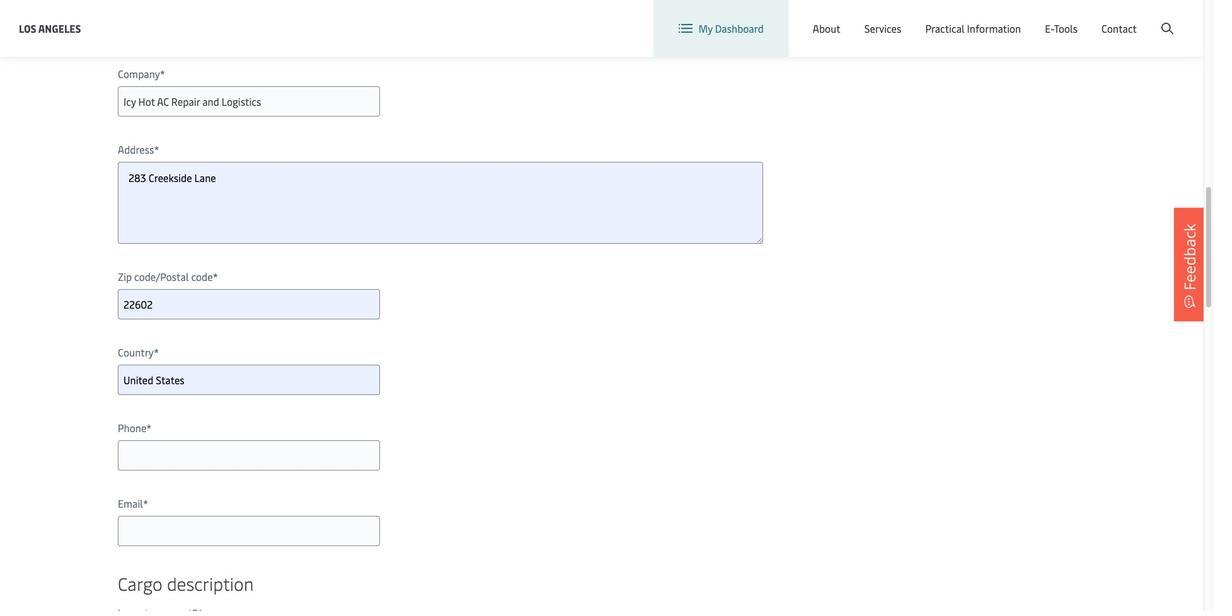 Task type: vqa. For each thing, say whether or not it's contained in the screenshot.
the leftmost on
no



Task type: locate. For each thing, give the bounding box(es) containing it.
global menu
[[1056, 12, 1114, 26]]

my dashboard button
[[679, 0, 764, 57]]

address
[[118, 142, 154, 156]]

company
[[118, 67, 160, 81]]

Company text field
[[118, 86, 380, 117]]

description
[[167, 572, 254, 596]]

practical information
[[925, 21, 1021, 35]]

los angeles link
[[19, 20, 81, 36]]

phone
[[118, 421, 146, 435]]

Email email field
[[118, 516, 380, 546]]

Last name text field
[[118, 11, 380, 41]]

cargo
[[118, 572, 162, 596]]

switch
[[945, 11, 974, 25]]

my dashboard
[[699, 21, 764, 35]]

switch location button
[[924, 11, 1016, 25]]

tools
[[1054, 21, 1078, 35]]

e-
[[1045, 21, 1054, 35]]

Address text field
[[118, 162, 763, 244]]

services button
[[864, 0, 901, 57]]

services
[[864, 21, 901, 35]]

practical
[[925, 21, 965, 35]]

menu
[[1088, 12, 1114, 26]]

Zip code/Postal code text field
[[118, 289, 380, 320]]

practical information button
[[925, 0, 1021, 57]]

dashboard
[[715, 21, 764, 35]]

feedback
[[1179, 224, 1200, 291]]



Task type: describe. For each thing, give the bounding box(es) containing it.
cargo description
[[118, 572, 254, 596]]

zip code/postal code
[[118, 270, 213, 284]]

angeles
[[38, 21, 81, 35]]

country
[[118, 345, 154, 359]]

global menu button
[[1028, 0, 1126, 37]]

email
[[118, 497, 143, 510]]

los angeles
[[19, 21, 81, 35]]

e-tools button
[[1045, 0, 1078, 57]]

code
[[191, 270, 213, 284]]

Country text field
[[118, 365, 380, 395]]

location
[[977, 11, 1016, 25]]

feedback button
[[1174, 208, 1206, 321]]

switch location
[[945, 11, 1016, 25]]

e-tools
[[1045, 21, 1078, 35]]

about
[[813, 21, 840, 35]]

about button
[[813, 0, 840, 57]]

zip
[[118, 270, 132, 284]]

los
[[19, 21, 36, 35]]

contact
[[1102, 21, 1137, 35]]

contact button
[[1102, 0, 1137, 57]]

information
[[967, 21, 1021, 35]]

my
[[699, 21, 713, 35]]

code/postal
[[134, 270, 189, 284]]

global
[[1056, 12, 1085, 26]]

Phone telephone field
[[118, 440, 380, 471]]



